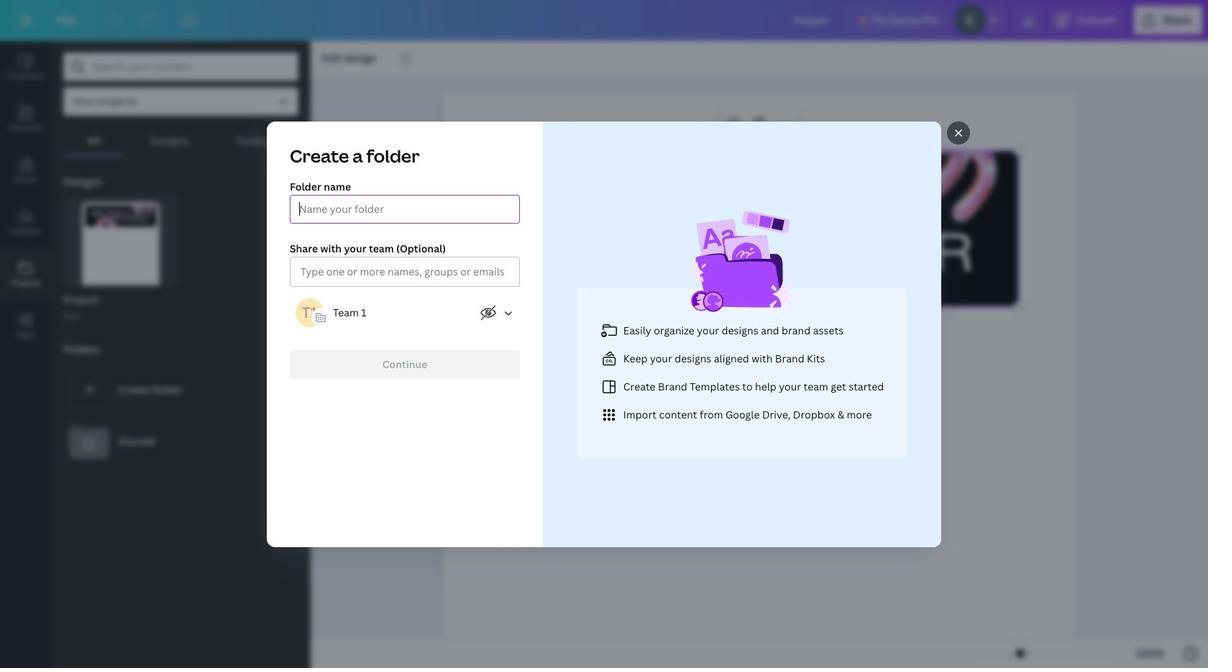 Task type: describe. For each thing, give the bounding box(es) containing it.
team 1 element
[[296, 298, 324, 327]]

Search your content search field
[[92, 53, 289, 81]]

main menu bar
[[0, 0, 1208, 41]]

Design title text field
[[782, 6, 842, 35]]



Task type: vqa. For each thing, say whether or not it's contained in the screenshot.
Name your folder TEXT BOX
yes



Task type: locate. For each thing, give the bounding box(es) containing it.
side panel tab list
[[0, 41, 52, 352]]

team 1 image
[[296, 298, 324, 327]]

group
[[63, 196, 178, 323]]

None text field
[[443, 86, 1076, 668]]

Type one or more names, groups or e​​ma​il​s text field
[[295, 261, 505, 282]]

hide image
[[310, 320, 319, 389]]

Name your folder text field
[[299, 195, 511, 223]]



